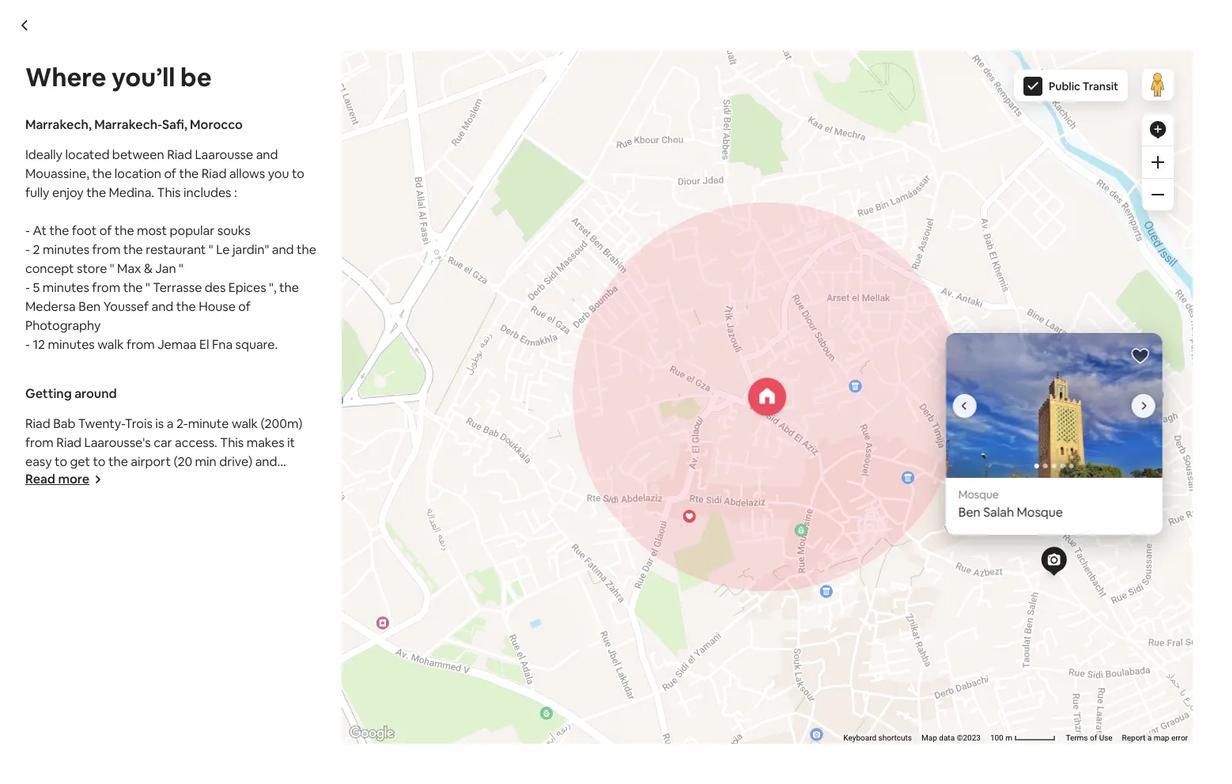 Task type: describe. For each thing, give the bounding box(es) containing it.
247
[[903, 42, 919, 55]]

contact
[[634, 639, 684, 656]]

des inside - 2 minutes from the restaurant " le jardin" and the concept store " max & jan " - 5 minutes from the " terrasse des epices ", the medersa ben youssef and the house of photography - 12 minutes walk from jemaa el fna square.
[[346, 376, 367, 393]]

fna inside - at the foot of the most popular souks - 2 minutes from the restaurant " le jardin" and the concept store " max & jan " - 5 minutes from the " terrasse des epices ", the medersa ben youssef and the house of photography - 12 minutes walk from jemaa el fna square.
[[212, 336, 233, 353]]

contact host
[[634, 639, 715, 656]]

public transit
[[1049, 79, 1119, 93]]

your
[[695, 686, 715, 699]]

travel,
[[283, 567, 319, 584]]

the inside 'to protect your payment, never transfer money or communicate outside of the airbnb website or app.'
[[799, 699, 814, 711]]

reviews
[[921, 42, 954, 55]]

you for - 5 minutes from the " terrasse des epices ", the medersa ben youssef and the house of photography
[[268, 165, 289, 182]]

foot for - at the foot of the most popular souks
[[213, 338, 238, 355]]

el inside - 2 minutes from the restaurant " le jardin" and the concept store " max & jan " - 5 minutes from the " terrasse des epices ", the medersa ben youssef and the house of photography - 12 minutes walk from jemaa el fna square.
[[340, 395, 350, 412]]

marrakech- for - 12 minutes walk from jemaa el fna square.
[[235, 270, 303, 287]]

youssef inside - 2 minutes from the restaurant " le jardin" and the concept store " max & jan " - 5 minutes from the " terrasse des epices ", the medersa ben youssef and the house of photography - 12 minutes walk from jemaa el fna square.
[[521, 376, 566, 393]]

image 2 image
[[1163, 333, 1218, 478]]

report for 100 m
[[1122, 733, 1146, 742]]

a for 500 m
[[1007, 235, 1011, 244]]

identity verified
[[301, 530, 393, 547]]

map for 500 m
[[1013, 235, 1029, 244]]

house inside - 2 minutes from the restaurant " le jardin" and the concept store " max & jan " - 5 minutes from the " terrasse des epices ", the medersa ben youssef and the house of photography - 12 minutes walk from jemaa el fna square.
[[616, 376, 653, 393]]

italiano
[[784, 530, 827, 547]]

epices ", inside - at the foot of the most popular souks - 2 minutes from the restaurant " le jardin" and the concept store " max & jan " - 5 minutes from the " terrasse des epices ", the medersa ben youssef and the house of photography - 12 minutes walk from jemaa el fna square.
[[228, 279, 277, 296]]

between for - 12 minutes walk from jemaa el fna square.
[[253, 300, 305, 317]]

access.
[[175, 434, 217, 451]]

4.87
[[877, 42, 895, 55]]

concept inside - at the foot of the most popular souks - 2 minutes from the restaurant " le jardin" and the concept store " max & jan " - 5 minutes from the " terrasse des epices ", the medersa ben youssef and the house of photography - 12 minutes walk from jemaa el fna square.
[[25, 260, 74, 277]]

laurent
[[164, 491, 208, 508]]

restaurant inside - at the foot of the most popular souks - 2 minutes from the restaurant " le jardin" and the concept store " max & jan " - 5 minutes from the " terrasse des epices ", the medersa ben youssef and the house of photography - 12 minutes walk from jemaa el fna square.
[[146, 241, 206, 258]]

walk inside - 2 minutes from the restaurant " le jardin" and the concept store " max & jan " - 5 minutes from the " terrasse des epices ", the medersa ben youssef and the house of photography - 12 minutes walk from jemaa el fna square.
[[238, 395, 265, 412]]

is
[[155, 415, 164, 432]]

marrakech- for - at the foot of the most popular souks - 2 minutes from the restaurant " le jardin" and the concept store " max & jan " - 5 minutes from the " terrasse des epices ", the medersa ben youssef and the house of photography - 12 minutes walk from jemaa el fna square.
[[94, 116, 162, 133]]

hosting.
[[441, 567, 488, 584]]

hour
[[762, 587, 789, 604]]

i
[[166, 605, 169, 622]]

add a place to the map image
[[1149, 120, 1168, 139]]

response for response time
[[616, 587, 672, 604]]

1 vertical spatial google image
[[346, 723, 398, 744]]

keyboard shortcuts button for 500
[[693, 234, 762, 245]]

" terrasse inside - 2 minutes from the restaurant " le jardin" and the concept store " max & jan " - 5 minutes from the " terrasse des epices ", the medersa ben youssef and the house of photography - 12 minutes walk from jemaa el fna square.
[[286, 376, 343, 393]]

ideally located between riad laarousse and mouassine, the location of the riad allows you to fully enjoy the medina. this includes : for - 2 minutes from the restaurant " le jardin" and the concept store " max & jan "
[[166, 300, 915, 317]]

mouassine, for - at the foot of the most popular souks - 2 minutes from the restaurant " le jardin" and the concept store " max & jan " - 5 minutes from the " terrasse des epices ", the medersa ben youssef and the house of photography - 12 minutes walk from jemaa el fna square.
[[25, 165, 89, 182]]

walk inside - at the foot of the most popular souks - 2 minutes from the restaurant " le jardin" and the concept store " max & jan " - 5 minutes from the " terrasse des epices ", the medersa ben youssef and the house of photography - 12 minutes walk from jemaa el fna square.
[[97, 336, 124, 353]]

zoom in image
[[1152, 156, 1165, 169]]

shortcuts for 500
[[728, 235, 762, 244]]

safi, for - at the foot of the most popular souks - 2 minutes from the restaurant " le jardin" and the concept store " max & jan " - 5 minutes from the " terrasse des epices ", the medersa ben youssef and the house of photography - 12 minutes walk from jemaa el fna square.
[[162, 116, 187, 133]]

money
[[647, 699, 677, 711]]

4.87 · 247 reviews
[[877, 42, 954, 55]]

more
[[58, 471, 89, 487]]

art
[[406, 567, 423, 584]]

app.
[[695, 711, 714, 724]]

(new
[[119, 472, 148, 489]]

terms for 100 m
[[1066, 733, 1088, 742]]

100 m button
[[986, 733, 1061, 744]]

airport
[[131, 453, 171, 470]]

makes
[[247, 434, 284, 451]]

terms of use link for 500 m
[[925, 235, 972, 244]]

medina. for - 12 minutes walk from jemaa el fna square.
[[109, 184, 154, 201]]

transit
[[1083, 79, 1119, 93]]

report a map error for 100 m
[[1122, 733, 1188, 742]]

5 inside - at the foot of the most popular souks - 2 minutes from the restaurant " le jardin" and the concept store " max & jan " - 5 minutes from the " terrasse des epices ", the medersa ben youssef and the house of photography - 12 minutes walk from jemaa el fna square.
[[33, 279, 40, 296]]

joined
[[229, 493, 264, 507]]

restaurant inside - 2 minutes from the restaurant " le jardin" and the concept store " max & jan " - 5 minutes from the " terrasse des epices ", the medersa ben youssef and the house of photography - 12 minutes walk from jemaa el fna square.
[[287, 357, 347, 374]]

- at the foot of the most popular souks - 2 minutes from the restaurant " le jardin" and the concept store " max & jan " - 5 minutes from the " terrasse des epices ", the medersa ben youssef and the house of photography - 12 minutes walk from jemaa el fna square.
[[25, 222, 316, 353]]

this for - 5 minutes from the " terrasse des epices ", the medersa ben youssef and the house of photography
[[835, 300, 859, 317]]

public
[[1049, 79, 1081, 93]]

souks for - at the foot of the most popular souks
[[358, 338, 391, 355]]

12 inside - 2 minutes from the restaurant " le jardin" and the concept store " max & jan " - 5 minutes from the " terrasse des epices ", the medersa ben youssef and the house of photography - 12 minutes walk from jemaa el fna square.
[[174, 395, 186, 412]]

weekends
[[166, 624, 225, 641]]

museum
[[211, 491, 260, 508]]

gardens
[[25, 491, 75, 508]]

keyboard shortcuts for 500
[[693, 235, 762, 244]]

jemaa inside - 2 minutes from the restaurant " le jardin" and the concept store " max & jan " - 5 minutes from the " terrasse des epices ", the medersa ben youssef and the house of photography - 12 minutes walk from jemaa el fna square.
[[298, 395, 337, 412]]

geliz
[[87, 472, 116, 489]]

jardin" inside - at the foot of the most popular souks - 2 minutes from the restaurant " le jardin" and the concept store " max & jan " - 5 minutes from the " terrasse des epices ", the medersa ben youssef and the house of photography - 12 minutes walk from jemaa el fna square.
[[233, 241, 269, 258]]

data for 100 m
[[939, 733, 955, 742]]

min
[[195, 453, 217, 470]]

an
[[745, 587, 759, 604]]

yves
[[102, 491, 129, 508]]

morocco for - at the foot of the most popular souks - 2 minutes from the restaurant " le jardin" and the concept store " max & jan " - 5 minutes from the " terrasse des epices ", the medersa ben youssef and the house of photography - 12 minutes walk from jemaa el fna square.
[[190, 116, 243, 133]]

location for - 2 minutes from the restaurant " le jardin" and the concept store " max & jan "
[[511, 300, 558, 317]]

jemaa inside - at the foot of the most popular souks - 2 minutes from the restaurant " le jardin" and the concept store " max & jan " - 5 minutes from the " terrasse des epices ", the medersa ben youssef and the house of photography - 12 minutes walk from jemaa el fna square.
[[158, 336, 197, 353]]

report a map error link for 100 m
[[1122, 733, 1188, 742]]

100
[[990, 733, 1004, 742]]

read more button
[[25, 471, 102, 487]]

2-
[[176, 415, 188, 432]]

identity
[[301, 530, 346, 547]]

mouassine, for - 12 minutes walk from jemaa el fna square.
[[422, 300, 486, 317]]

100%
[[704, 559, 734, 575]]

terms of use link for 100 m
[[1066, 733, 1113, 742]]

bab
[[53, 415, 75, 432]]

medersa inside - 2 minutes from the restaurant " le jardin" and the concept store " max & jan " - 5 minutes from the " terrasse des epices ", the medersa ben youssef and the house of photography - 12 minutes walk from jemaa el fna square.
[[443, 376, 493, 393]]

marrakech, for - at the foot of the most popular souks - 2 minutes from the restaurant " le jardin" and the concept store " max & jan " - 5 minutes from the " terrasse des epices ", the medersa ben youssef and the house of photography - 12 minutes walk from jemaa el fna square.
[[25, 116, 92, 133]]

rate
[[675, 559, 698, 575]]

report a map error for 500 m
[[981, 235, 1047, 244]]

time
[[675, 587, 701, 604]]

january
[[278, 493, 318, 507]]

use for 100 m
[[1099, 733, 1113, 742]]

of inside - 2 minutes from the restaurant " le jardin" and the concept store " max & jan " - 5 minutes from the " terrasse des epices ", the medersa ben youssef and the house of photography - 12 minutes walk from jemaa el fna square.
[[656, 376, 668, 393]]

map for 100 m
[[1154, 733, 1170, 742]]

keyboard for 100 m
[[844, 733, 877, 742]]

drive)
[[219, 453, 253, 470]]

laarousse's
[[84, 434, 151, 451]]

are
[[263, 491, 282, 508]]

i offer 2 riads in the medina of marrakech for rent for long weekends with family or friends!
[[166, 605, 496, 641]]

2 inside the i offer 2 riads in the medina of marrakech for rent for long weekends with family or friends!
[[203, 605, 210, 622]]

easy
[[25, 453, 52, 470]]

ideally for - at the foot of the most popular souks - 2 minutes from the restaurant " le jardin" and the concept store " max & jan " - 5 minutes from the " terrasse des epices ", the medersa ben youssef and the house of photography - 12 minutes walk from jemaa el fna square.
[[25, 146, 63, 163]]

payment,
[[717, 686, 758, 699]]

map for 100 m
[[922, 733, 937, 742]]

located.
[[25, 510, 72, 527]]

of inside the i offer 2 riads in the medina of marrakech for rent for long weekends with family or friends!
[[325, 605, 337, 622]]

a inside riad bab twenty-trois is a 2-minute walk (200m) from riad laarousse's car access. this makes it easy to get to the airport (20 min drive) and outings to geliz (new town) where the majorelle gardens and yves saint laurent museum are located.
[[167, 415, 174, 432]]

where you'll be
[[25, 61, 212, 93]]

town)
[[150, 472, 184, 489]]

saint
[[132, 491, 161, 508]]

most for - at the foot of the most popular souks
[[278, 338, 308, 355]]

0 vertical spatial google image
[[170, 225, 222, 245]]

outings
[[25, 472, 69, 489]]

it
[[287, 434, 295, 451]]

©2023 for 100 m
[[957, 733, 981, 742]]

of inside ideally located between riad laarousse and mouassine, the location of the riad allows you to fully enjoy the medina. this includes :
[[164, 165, 176, 182]]

2 vertical spatial marrakech,
[[216, 567, 281, 584]]

mosque
[[959, 487, 999, 502]]

max inside - at the foot of the most popular souks - 2 minutes from the restaurant " le jardin" and the concept store " max & jan " - 5 minutes from the " terrasse des epices ", the medersa ben youssef and the house of photography - 12 minutes walk from jemaa el fna square.
[[117, 260, 141, 277]]

within
[[707, 587, 742, 604]]

communicate
[[691, 699, 751, 711]]

500 m button
[[835, 234, 920, 245]]

this inside riad bab twenty-trois is a 2-minute walk (200m) from riad laarousse's car access. this makes it easy to get to the airport (20 min drive) and outings to geliz (new town) where the majorelle gardens and yves saint laurent museum are located.
[[220, 434, 244, 451]]

1 for from the left
[[404, 605, 421, 622]]

car
[[154, 434, 172, 451]]

le inside - 2 minutes from the restaurant " le jardin" and the concept store " max & jan " - 5 minutes from the " terrasse des epices ", the medersa ben youssef and the house of photography - 12 minutes walk from jemaa el fna square.
[[357, 357, 371, 374]]

the inside the i offer 2 riads in the medina of marrakech for rent for long weekends with family or friends!
[[257, 605, 276, 622]]

most for - at the foot of the most popular souks - 2 minutes from the restaurant " le jardin" and the concept store " max & jan " - 5 minutes from the " terrasse des epices ", the medersa ben youssef and the house of photography - 12 minutes walk from jemaa el fna square.
[[137, 222, 167, 239]]

medina
[[279, 605, 322, 622]]

read more
[[25, 471, 89, 487]]

2 inside - at the foot of the most popular souks - 2 minutes from the restaurant " le jardin" and the concept store " max & jan " - 5 minutes from the " terrasse des epices ", the medersa ben youssef and the house of photography - 12 minutes walk from jemaa el fna square.
[[33, 241, 40, 258]]

(200m)
[[261, 415, 303, 432]]

trois
[[125, 415, 153, 432]]

or inside the i offer 2 riads in the medina of marrakech for rent for long weekends with family or friends!
[[294, 624, 306, 641]]

ideally for - 12 minutes walk from jemaa el fna square.
[[166, 300, 203, 317]]

languages
[[616, 530, 679, 547]]

long
[[471, 605, 496, 622]]

- at the foot of the most popular souks
[[166, 338, 391, 355]]

by
[[293, 465, 313, 487]]

epices ", inside - 2 minutes from the restaurant " le jardin" and the concept store " max & jan " - 5 minutes from the " terrasse des epices ", the medersa ben youssef and the house of photography - 12 minutes walk from jemaa el fna square.
[[369, 376, 417, 393]]

(20
[[174, 453, 192, 470]]

verified
[[349, 530, 393, 547]]

rent
[[424, 605, 448, 622]]

you for - 2 minutes from the restaurant " le jardin" and the concept store " max & jan "
[[664, 300, 685, 317]]

at for - at the foot of the most popular souks - 2 minutes from the restaurant " le jardin" and the concept store " max & jan " - 5 minutes from the " terrasse des epices ", the medersa ben youssef and the house of photography - 12 minutes walk from jemaa el fna square.
[[33, 222, 47, 239]]

read
[[25, 471, 55, 487]]

located for - at the foot of the most popular souks - 2 minutes from the restaurant " le jardin" and the concept store " max & jan " - 5 minutes from the " terrasse des epices ", the medersa ben youssef and the house of photography - 12 minutes walk from jemaa el fna square.
[[65, 146, 109, 163]]

from inside riad bab twenty-trois is a 2-minute walk (200m) from riad laarousse's car access. this makes it easy to get to the airport (20 min drive) and outings to geliz (new town) where the majorelle gardens and yves saint laurent museum are located.
[[25, 434, 54, 451]]

500
[[840, 235, 853, 244]]



Task type: vqa. For each thing, say whether or not it's contained in the screenshot.
get
yes



Task type: locate. For each thing, give the bounding box(es) containing it.
terms of use for 100 m
[[1066, 733, 1113, 742]]

ideally located between riad laarousse and mouassine, the location of the riad allows you to fully enjoy the medina. this includes :
[[25, 146, 305, 201], [166, 300, 915, 317]]

1 horizontal spatial enjoy
[[731, 300, 762, 317]]

0 horizontal spatial restaurant
[[146, 241, 206, 258]]

foot inside - at the foot of the most popular souks - 2 minutes from the restaurant " le jardin" and the concept store " max & jan " - 5 minutes from the " terrasse des epices ", the medersa ben youssef and the house of photography - 12 minutes walk from jemaa el fna square.
[[72, 222, 97, 239]]

includes for - 12 minutes walk from jemaa el fna square.
[[184, 184, 231, 201]]

terms inside "where you'll be" dialog
[[1066, 733, 1088, 742]]

" terrasse
[[146, 279, 202, 296], [286, 376, 343, 393]]

ideally
[[25, 146, 63, 163], [166, 300, 203, 317]]

map
[[771, 235, 787, 244], [922, 733, 937, 742]]

or left app.
[[684, 711, 693, 724]]

français,
[[731, 530, 782, 547]]

popular inside - at the foot of the most popular souks - 2 minutes from the restaurant " le jardin" and the concept store " max & jan " - 5 minutes from the " terrasse des epices ", the medersa ben youssef and the house of photography - 12 minutes walk from jemaa el fna square.
[[170, 222, 215, 239]]

1 horizontal spatial includes
[[862, 300, 910, 317]]

google image
[[170, 225, 222, 245], [346, 723, 398, 744]]

map left the 500
[[771, 235, 787, 244]]

map data ©2023 for 500 m
[[771, 235, 831, 244]]

and inside ideally located between riad laarousse and mouassine, the location of the riad allows you to fully enjoy the medina. this includes :
[[256, 146, 278, 163]]

around
[[74, 385, 117, 402]]

photography up getting around
[[25, 317, 101, 334]]

use inside "where you'll be" dialog
[[1099, 733, 1113, 742]]

report for 500 m
[[981, 235, 1005, 244]]

marrakech, marrakech-safi, morocco inside "where you'll be" dialog
[[25, 116, 243, 133]]

walk inside riad bab twenty-trois is a 2-minute walk (200m) from riad laarousse's car access. this makes it easy to get to the airport (20 min drive) and outings to geliz (new town) where the majorelle gardens and yves saint laurent museum are located.
[[232, 415, 258, 432]]

fna
[[212, 336, 233, 353], [353, 395, 373, 412]]

1 vertical spatial marrakech, marrakech-safi, morocco
[[166, 270, 384, 287]]

you
[[268, 165, 289, 182], [664, 300, 685, 317]]

0 horizontal spatial 5
[[33, 279, 40, 296]]

architecture: marrakech train station image
[[331, 394, 343, 407]]

1 vertical spatial epices ",
[[369, 376, 417, 393]]

your stay location, map pin image
[[590, 37, 628, 75]]

0 vertical spatial epices ",
[[228, 279, 277, 296]]

square. inside - at the foot of the most popular souks - 2 minutes from the restaurant " le jardin" and the concept store " max & jan " - 5 minutes from the " terrasse des epices ", the medersa ben youssef and the house of photography - 12 minutes walk from jemaa el fna square.
[[235, 336, 278, 353]]

medina. for - 5 minutes from the " terrasse des epices ", the medersa ben youssef and the house of photography
[[787, 300, 833, 317]]

1 horizontal spatial ben
[[496, 376, 518, 393]]

map for 500 m
[[771, 235, 787, 244]]

location for - 5 minutes from the " terrasse des epices ", the medersa ben youssef and the house of photography
[[115, 165, 161, 182]]

concept inside - 2 minutes from the restaurant " le jardin" and the concept store " max & jan " - 5 minutes from the " terrasse des epices ", the medersa ben youssef and the house of photography - 12 minutes walk from jemaa el fna square.
[[460, 357, 509, 374]]

family
[[256, 624, 291, 641]]

youssef
[[103, 298, 149, 315], [521, 376, 566, 393]]

enjoy for - 12 minutes walk from jemaa el fna square.
[[52, 184, 84, 201]]

map data ©2023 left the 500
[[771, 235, 831, 244]]

enjoy inside ideally located between riad laarousse and mouassine, the location of the riad allows you to fully enjoy the medina. this includes :
[[52, 184, 84, 201]]

12 up 2-
[[174, 395, 186, 412]]

1 vertical spatial laarousse
[[336, 300, 394, 317]]

medina. inside ideally located between riad laarousse and mouassine, the location of the riad allows you to fully enjoy the medina. this includes :
[[109, 184, 154, 201]]

zoom out image
[[1152, 188, 1165, 201]]

error for 500 m
[[1031, 235, 1047, 244]]

marrakech, for - 12 minutes walk from jemaa el fna square.
[[166, 270, 232, 287]]

a for 100 m
[[1148, 733, 1152, 742]]

or down medina
[[294, 624, 306, 641]]

0 vertical spatial keyboard shortcuts button
[[693, 234, 762, 245]]

0 vertical spatial youssef
[[103, 298, 149, 315]]

des inside - at the foot of the most popular souks - 2 minutes from the restaurant " le jardin" and the concept store " max & jan " - 5 minutes from the " terrasse des epices ", the medersa ben youssef and the house of photography - 12 minutes walk from jemaa el fna square.
[[205, 279, 226, 296]]

mouassine, inside ideally located between riad laarousse and mouassine, the location of the riad allows you to fully enjoy the medina. this includes :
[[25, 165, 89, 182]]

0 horizontal spatial location
[[115, 165, 161, 182]]

1 vertical spatial 2
[[174, 357, 181, 374]]

in inside hosted by chloé joined in january 2015
[[266, 493, 275, 507]]

ben salah mosque group
[[946, 333, 1218, 535]]

safi, for - 12 minutes walk from jemaa el fna square.
[[303, 270, 328, 287]]

enjoy for - 5 minutes from the " terrasse des epices ", the medersa ben youssef and the house of photography
[[731, 300, 762, 317]]

0 vertical spatial most
[[137, 222, 167, 239]]

response down "languages"
[[616, 559, 672, 575]]

max
[[117, 260, 141, 277], [552, 357, 576, 374]]

concept
[[25, 260, 74, 277], [460, 357, 509, 374]]

image 1 image
[[946, 333, 1163, 478], [946, 333, 1163, 478]]

1 vertical spatial error
[[1172, 733, 1188, 742]]

map inside "where you'll be" dialog
[[922, 733, 937, 742]]

house inside - at the foot of the most popular souks - 2 minutes from the restaurant " le jardin" and the concept store " max & jan " - 5 minutes from the " terrasse des epices ", the medersa ben youssef and the house of photography - 12 minutes walk from jemaa el fna square.
[[199, 298, 236, 315]]

terms right 100 m button
[[1066, 733, 1088, 742]]

in
[[266, 493, 275, 507], [244, 605, 254, 622]]

- 2 minutes from the restaurant " le jardin" and the concept store " max & jan " - 5 minutes from the " terrasse des epices ", the medersa ben youssef and the house of photography - 12 minutes walk from jemaa el fna square.
[[166, 357, 746, 412]]

this
[[157, 184, 181, 201], [835, 300, 859, 317], [220, 434, 244, 451]]

response down response rate : 100% at the right bottom of the page
[[616, 587, 672, 604]]

1 horizontal spatial le
[[357, 357, 371, 374]]

use for 500 m
[[959, 235, 972, 244]]

store inside - at the foot of the most popular souks - 2 minutes from the restaurant " le jardin" and the concept store " max & jan " - 5 minutes from the " terrasse des epices ", the medersa ben youssef and the house of photography - 12 minutes walk from jemaa el fna square.
[[77, 260, 107, 277]]

chloé
[[317, 465, 365, 487]]

or right money
[[679, 699, 688, 711]]

fully inside ideally located between riad laarousse and mouassine, the location of the riad allows you to fully enjoy the medina. this includes :
[[25, 184, 49, 201]]

5 inside - 2 minutes from the restaurant " le jardin" and the concept store " max & jan " - 5 minutes from the " terrasse des epices ", the medersa ben youssef and the house of photography - 12 minutes walk from jemaa el fna square.
[[174, 376, 181, 393]]

terms of use right '500 m' button
[[925, 235, 972, 244]]

1 vertical spatial shortcuts
[[879, 733, 912, 742]]

0 horizontal spatial map
[[771, 235, 787, 244]]

0 horizontal spatial error
[[1031, 235, 1047, 244]]

0 vertical spatial data
[[789, 235, 805, 244]]

0 vertical spatial report
[[981, 235, 1005, 244]]

safi, up - at the foot of the most popular souks at the left
[[303, 270, 328, 287]]

©2023 left '100'
[[957, 733, 981, 742]]

0 vertical spatial at
[[33, 222, 47, 239]]

"
[[209, 241, 213, 258], [110, 260, 114, 277], [350, 357, 354, 374], [544, 357, 549, 374]]

map data ©2023 for 100 m
[[922, 733, 981, 742]]

foot for - at the foot of the most popular souks - 2 minutes from the restaurant " le jardin" and the concept store " max & jan " - 5 minutes from the " terrasse des epices ", the medersa ben youssef and the house of photography - 12 minutes walk from jemaa el fna square.
[[72, 222, 97, 239]]

report a map error link for 500 m
[[981, 235, 1047, 244]]

1 vertical spatial keyboard
[[844, 733, 877, 742]]

2 inside - 2 minutes from the restaurant " le jardin" and the concept store " max & jan " - 5 minutes from the " terrasse des epices ", the medersa ben youssef and the house of photography - 12 minutes walk from jemaa el fna square.
[[174, 357, 181, 374]]

get
[[70, 453, 90, 470]]

jan " inside - at the foot of the most popular souks - 2 minutes from the restaurant " le jardin" and the concept store " max & jan " - 5 minutes from the " terrasse des epices ", the medersa ben youssef and the house of photography - 12 minutes walk from jemaa el fna square.
[[155, 260, 183, 277]]

12 inside - at the foot of the most popular souks - 2 minutes from the restaurant " le jardin" and the concept store " max & jan " - 5 minutes from the " terrasse des epices ", the medersa ben youssef and the house of photography - 12 minutes walk from jemaa el fna square.
[[33, 336, 45, 353]]

2 for from the left
[[451, 605, 468, 622]]

photography inside - at the foot of the most popular souks - 2 minutes from the restaurant " le jardin" and the concept store " max & jan " - 5 minutes from the " terrasse des epices ", the medersa ben youssef and the house of photography - 12 minutes walk from jemaa el fna square.
[[25, 317, 101, 334]]

keyboard shortcuts
[[693, 235, 762, 244], [844, 733, 912, 742]]

0 vertical spatial you
[[268, 165, 289, 182]]

1 horizontal spatial at
[[174, 338, 187, 355]]

report inside "where you'll be" dialog
[[1122, 733, 1146, 742]]

0 vertical spatial safi,
[[162, 116, 187, 133]]

1 horizontal spatial concept
[[460, 357, 509, 374]]

between for - at the foot of the most popular souks - 2 minutes from the restaurant " le jardin" and the concept store " max & jan " - 5 minutes from the " terrasse des epices ", the medersa ben youssef and the house of photography - 12 minutes walk from jemaa el fna square.
[[112, 146, 164, 163]]

shortcuts for 100
[[879, 733, 912, 742]]

m inside 100 m button
[[1006, 733, 1013, 742]]

your stay location, map pin image
[[748, 378, 786, 416]]

with
[[228, 624, 253, 641]]

of inside 'to protect your payment, never transfer money or communicate outside of the airbnb website or app.'
[[788, 699, 797, 711]]

square.
[[235, 336, 278, 353], [376, 395, 419, 412]]

riad
[[167, 146, 192, 163], [202, 165, 227, 182], [308, 300, 333, 317], [598, 300, 623, 317], [25, 415, 50, 432], [56, 434, 81, 451]]

medersa
[[25, 298, 76, 315], [443, 376, 493, 393]]

0 vertical spatial max
[[117, 260, 141, 277]]

google map
showing 11 points of interest. including 1 saved point of interest. region
[[284, 0, 1218, 769]]

0 vertical spatial foot
[[72, 222, 97, 239]]

walk up (200m)
[[238, 395, 265, 412]]

1 horizontal spatial report a map error link
[[1122, 733, 1188, 742]]

popular for - at the foot of the most popular souks
[[311, 338, 355, 355]]

0 horizontal spatial youssef
[[103, 298, 149, 315]]

" terrasse inside - at the foot of the most popular souks - 2 minutes from the restaurant " le jardin" and the concept store " max & jan " - 5 minutes from the " terrasse des epices ", the medersa ben youssef and the house of photography - 12 minutes walk from jemaa el fna square.
[[146, 279, 202, 296]]

ideally located between riad laarousse and mouassine, the location of the riad allows you to fully enjoy the medina. this includes : inside "where you'll be" dialog
[[25, 146, 305, 201]]

lover of marrakech, travel, decor and the art of hosting.
[[166, 567, 488, 584]]

des
[[205, 279, 226, 296], [346, 376, 367, 393]]

terms of use link right 100 m button
[[1066, 733, 1113, 742]]

you inside ideally located between riad laarousse and mouassine, the location of the riad allows you to fully enjoy the medina. this includes :
[[268, 165, 289, 182]]

0 vertical spatial fully
[[25, 184, 49, 201]]

map data ©2023 inside "where you'll be" dialog
[[922, 733, 981, 742]]

le
[[216, 241, 230, 258], [357, 357, 371, 374]]

morocco for - 12 minutes walk from jemaa el fna square.
[[331, 270, 384, 287]]

:
[[234, 184, 237, 201], [912, 300, 915, 317], [679, 530, 682, 547], [698, 559, 701, 575], [701, 587, 704, 604]]

·
[[897, 42, 900, 55]]

1 vertical spatial house
[[616, 376, 653, 393]]

at inside - at the foot of the most popular souks - 2 minutes from the restaurant " le jardin" and the concept store " max & jan " - 5 minutes from the " terrasse des epices ", the medersa ben youssef and the house of photography - 12 minutes walk from jemaa el fna square.
[[33, 222, 47, 239]]

located inside ideally located between riad laarousse and mouassine, the location of the riad allows you to fully enjoy the medina. this includes :
[[65, 146, 109, 163]]

jardin" inside - 2 minutes from the restaurant " le jardin" and the concept store " max & jan " - 5 minutes from the " terrasse des epices ", the medersa ben youssef and the house of photography - 12 minutes walk from jemaa el fna square.
[[373, 357, 410, 374]]

keyboard shortcuts inside "where you'll be" dialog
[[844, 733, 912, 742]]

0 vertical spatial 12
[[33, 336, 45, 353]]

1 vertical spatial concept
[[460, 357, 509, 374]]

marrakech, marrakech-safi, morocco for - 12 minutes walk from jemaa el fna square.
[[166, 270, 384, 287]]

0 vertical spatial ben
[[78, 298, 101, 315]]

from
[[92, 241, 121, 258], [92, 279, 120, 296], [126, 336, 155, 353], [233, 357, 261, 374], [233, 376, 261, 393], [267, 395, 296, 412], [25, 434, 54, 451]]

report
[[981, 235, 1005, 244], [1122, 733, 1146, 742]]

restaurant
[[146, 241, 206, 258], [287, 357, 347, 374]]

1 horizontal spatial located
[[206, 300, 250, 317]]

0 horizontal spatial 2
[[33, 241, 40, 258]]

le inside - at the foot of the most popular souks - 2 minutes from the restaurant " le jardin" and the concept store " max & jan " - 5 minutes from the " terrasse des epices ", the medersa ben youssef and the house of photography - 12 minutes walk from jemaa el fna square.
[[216, 241, 230, 258]]

keyboard for 500 m
[[693, 235, 726, 244]]

marrakech, inside "where you'll be" dialog
[[25, 116, 92, 133]]

1 horizontal spatial restaurant
[[287, 357, 347, 374]]

this inside ideally located between riad laarousse and mouassine, the location of the riad allows you to fully enjoy the medina. this includes :
[[157, 184, 181, 201]]

©2023
[[807, 235, 831, 244], [957, 733, 981, 742]]

1 vertical spatial report a map error link
[[1122, 733, 1188, 742]]

popular for - at the foot of the most popular souks - 2 minutes from the restaurant " le jardin" and the concept store " max & jan " - 5 minutes from the " terrasse des epices ", the medersa ben youssef and the house of photography - 12 minutes walk from jemaa el fna square.
[[170, 222, 215, 239]]

map data ©2023
[[771, 235, 831, 244], [922, 733, 981, 742]]

includes
[[184, 184, 231, 201], [862, 300, 910, 317]]

includes for - 5 minutes from the " terrasse des epices ", the medersa ben youssef and the house of photography
[[862, 300, 910, 317]]

medersa inside - at the foot of the most popular souks - 2 minutes from the restaurant " le jardin" and the concept store " max & jan " - 5 minutes from the " terrasse des epices ", the medersa ben youssef and the house of photography - 12 minutes walk from jemaa el fna square.
[[25, 298, 76, 315]]

use
[[959, 235, 972, 244], [1099, 733, 1113, 742]]

0 horizontal spatial concept
[[25, 260, 74, 277]]

1 vertical spatial location
[[511, 300, 558, 317]]

0 vertical spatial response
[[616, 559, 672, 575]]

keyboard inside "where you'll be" dialog
[[844, 733, 877, 742]]

walk up around
[[97, 336, 124, 353]]

keyboard shortcuts for 100
[[844, 733, 912, 742]]

& inside - at the foot of the most popular souks - 2 minutes from the restaurant " le jardin" and the concept store " max & jan " - 5 minutes from the " terrasse des epices ", the medersa ben youssef and the house of photography - 12 minutes walk from jemaa el fna square.
[[144, 260, 153, 277]]

safi, inside "where you'll be" dialog
[[162, 116, 187, 133]]

safi,
[[162, 116, 187, 133], [303, 270, 328, 287]]

ideally inside ideally located between riad laarousse and mouassine, the location of the riad allows you to fully enjoy the medina. this includes :
[[25, 146, 63, 163]]

in for by
[[266, 493, 275, 507]]

1 vertical spatial keyboard shortcuts button
[[844, 733, 912, 744]]

0 vertical spatial medersa
[[25, 298, 76, 315]]

1 horizontal spatial " terrasse
[[286, 376, 343, 393]]

0 vertical spatial medina.
[[109, 184, 154, 201]]

1 vertical spatial el
[[340, 395, 350, 412]]

error for 100 m
[[1172, 733, 1188, 742]]

0 horizontal spatial house
[[199, 298, 236, 315]]

1 vertical spatial includes
[[862, 300, 910, 317]]

m inside '500 m' button
[[855, 235, 862, 244]]

1 horizontal spatial data
[[939, 733, 955, 742]]

between down you'll
[[112, 146, 164, 163]]

1 vertical spatial ©2023
[[957, 733, 981, 742]]

0 horizontal spatial located
[[65, 146, 109, 163]]

location inside ideally located between riad laarousse and mouassine, the location of the riad allows you to fully enjoy the medina. this includes :
[[115, 165, 161, 182]]

1 vertical spatial mouassine,
[[422, 300, 486, 317]]

square. inside - 2 minutes from the restaurant " le jardin" and the concept store " max & jan " - 5 minutes from the " terrasse des epices ", the medersa ben youssef and the house of photography - 12 minutes walk from jemaa el fna square.
[[376, 395, 419, 412]]

marrakech, marrakech-safi, morocco up - at the foot of the most popular souks at the left
[[166, 270, 384, 287]]

0 horizontal spatial ©2023
[[807, 235, 831, 244]]

airbnb
[[816, 699, 845, 711]]

laarousse for - at the foot of the most popular souks - 2 minutes from the restaurant " le jardin" and the concept store " max & jan " - 5 minutes from the " terrasse des epices ", the medersa ben youssef and the house of photography - 12 minutes walk from jemaa el fna square.
[[195, 146, 253, 163]]

marrakech, marrakech-safi, morocco for - at the foot of the most popular souks - 2 minutes from the restaurant " le jardin" and the concept store " max & jan " - 5 minutes from the " terrasse des epices ", the medersa ben youssef and the house of photography - 12 minutes walk from jemaa el fna square.
[[25, 116, 243, 133]]

hosted
[[229, 465, 290, 487]]

map left '100'
[[922, 733, 937, 742]]

protect
[[660, 686, 693, 699]]

terms right '500 m' button
[[925, 235, 947, 244]]

1 horizontal spatial a
[[1007, 235, 1011, 244]]

laarousse for - 12 minutes walk from jemaa el fna square.
[[336, 300, 394, 317]]

& inside - 2 minutes from the restaurant " le jardin" and the concept store " max & jan " - 5 minutes from the " terrasse des epices ", the medersa ben youssef and the house of photography - 12 minutes walk from jemaa el fna square.
[[579, 357, 587, 374]]

1 horizontal spatial ©2023
[[957, 733, 981, 742]]

youssef inside - at the foot of the most popular souks - 2 minutes from the restaurant " le jardin" and the concept store " max & jan " - 5 minutes from the " terrasse des epices ", the medersa ben youssef and the house of photography - 12 minutes walk from jemaa el fna square.
[[103, 298, 149, 315]]

photography inside - 2 minutes from the restaurant " le jardin" and the concept store " max & jan " - 5 minutes from the " terrasse des epices ", the medersa ben youssef and the house of photography - 12 minutes walk from jemaa el fna square.
[[671, 376, 746, 393]]

jan " inside - 2 minutes from the restaurant " le jardin" and the concept store " max & jan " - 5 minutes from the " terrasse des epices ", the medersa ben youssef and the house of photography - 12 minutes walk from jemaa el fna square.
[[590, 357, 618, 374]]

includes inside ideally located between riad laarousse and mouassine, the location of the riad allows you to fully enjoy the medina. this includes :
[[184, 184, 231, 201]]

offer
[[172, 605, 200, 622]]

data for 500 m
[[789, 235, 805, 244]]

and
[[256, 146, 278, 163], [272, 241, 294, 258], [152, 298, 173, 315], [397, 300, 419, 317], [413, 357, 435, 374], [569, 376, 591, 393], [255, 453, 277, 470], [78, 491, 99, 508], [359, 567, 381, 584]]

to protect your payment, never transfer money or communicate outside of the airbnb website or app.
[[647, 686, 845, 724]]

©2023 inside "where you'll be" dialog
[[957, 733, 981, 742]]

in inside the i offer 2 riads in the medina of marrakech for rent for long weekends with family or friends!
[[244, 605, 254, 622]]

response for response rate
[[616, 559, 672, 575]]

1 vertical spatial " terrasse
[[286, 376, 343, 393]]

terms of use inside "where you'll be" dialog
[[1066, 733, 1113, 742]]

this for - 12 minutes walk from jemaa el fna square.
[[157, 184, 181, 201]]

for
[[404, 605, 421, 622], [451, 605, 468, 622]]

0 vertical spatial souks
[[217, 222, 250, 239]]

minutes
[[43, 241, 89, 258], [43, 279, 89, 296], [48, 336, 95, 353], [184, 357, 230, 374], [183, 376, 230, 393], [189, 395, 236, 412]]

map inside "where you'll be" dialog
[[1154, 733, 1170, 742]]

allows for - 2 minutes from the restaurant " le jardin" and the concept store " max & jan "
[[626, 300, 661, 317]]

for right rent
[[451, 605, 468, 622]]

riads
[[213, 605, 241, 622]]

jardin"
[[233, 241, 269, 258], [373, 357, 410, 374]]

terms of use link right '500 m' button
[[925, 235, 972, 244]]

©2023 for 500 m
[[807, 235, 831, 244]]

you'll
[[112, 61, 175, 93]]

allows for - 5 minutes from the " terrasse des epices ", the medersa ben youssef and the house of photography
[[229, 165, 265, 182]]

100 m
[[990, 733, 1015, 742]]

data left '100'
[[939, 733, 955, 742]]

map
[[1013, 235, 1029, 244], [1154, 733, 1170, 742]]

shortcuts inside "where you'll be" dialog
[[879, 733, 912, 742]]

enjoy
[[52, 184, 84, 201], [731, 300, 762, 317]]

drag pegman onto the map to open street view image
[[1142, 69, 1174, 100]]

1 horizontal spatial jemaa
[[298, 395, 337, 412]]

be
[[180, 61, 212, 93]]

transfer
[[787, 686, 821, 699]]

marrakech- down where you'll be
[[94, 116, 162, 133]]

in for offer
[[244, 605, 254, 622]]

: inside ideally located between riad laarousse and mouassine, the location of the riad allows you to fully enjoy the medina. this includes :
[[234, 184, 237, 201]]

1 horizontal spatial popular
[[311, 338, 355, 355]]

0 vertical spatial shortcuts
[[728, 235, 762, 244]]

1 horizontal spatial medersa
[[443, 376, 493, 393]]

fully
[[25, 184, 49, 201], [704, 300, 728, 317]]

2 horizontal spatial this
[[835, 300, 859, 317]]

terms of use link inside "where you'll be" dialog
[[1066, 733, 1113, 742]]

m
[[855, 235, 862, 244], [1006, 733, 1013, 742]]

0 vertical spatial marrakech, marrakech-safi, morocco
[[25, 116, 243, 133]]

at
[[33, 222, 47, 239], [174, 338, 187, 355]]

1 vertical spatial allows
[[626, 300, 661, 317]]

keyboard
[[693, 235, 726, 244], [844, 733, 877, 742]]

data inside "where you'll be" dialog
[[939, 733, 955, 742]]

store inside - 2 minutes from the restaurant " le jardin" and the concept store " max & jan " - 5 minutes from the " terrasse des epices ", the medersa ben youssef and the house of photography - 12 minutes walk from jemaa el fna square.
[[511, 357, 542, 374]]

allows
[[229, 165, 265, 182], [626, 300, 661, 317]]

ben inside - at the foot of the most popular souks - 2 minutes from the restaurant " le jardin" and the concept store " max & jan " - 5 minutes from the " terrasse des epices ", the medersa ben youssef and the house of photography - 12 minutes walk from jemaa el fna square.
[[78, 298, 101, 315]]

data
[[789, 235, 805, 244], [939, 733, 955, 742]]

map data ©2023 left '100'
[[922, 733, 981, 742]]

add listing to a list image
[[1131, 347, 1150, 366]]

laarousse inside ideally located between riad laarousse and mouassine, the location of the riad allows you to fully enjoy the medina. this includes :
[[195, 146, 253, 163]]

fna inside - 2 minutes from the restaurant " le jardin" and the concept store " max & jan " - 5 minutes from the " terrasse des epices ", the medersa ben youssef and the house of photography - 12 minutes walk from jemaa el fna square.
[[353, 395, 373, 412]]

safi, down be
[[162, 116, 187, 133]]

0 vertical spatial 5
[[33, 279, 40, 296]]

0 horizontal spatial souks
[[217, 222, 250, 239]]

mouassine,
[[25, 165, 89, 182], [422, 300, 486, 317]]

fully for - 5 minutes from the " terrasse des epices ", the medersa ben youssef and the house of photography
[[25, 184, 49, 201]]

terms of use link
[[925, 235, 972, 244], [1066, 733, 1113, 742]]

0 vertical spatial fna
[[212, 336, 233, 353]]

1 vertical spatial m
[[1006, 733, 1013, 742]]

1 vertical spatial 5
[[174, 376, 181, 393]]

google map
showing 8 points of interest. region
[[134, 0, 1146, 251]]

1 vertical spatial ideally
[[166, 300, 203, 317]]

contact host link
[[616, 629, 734, 667]]

500 m
[[840, 235, 864, 244]]

0 vertical spatial in
[[266, 493, 275, 507]]

0 vertical spatial " terrasse
[[146, 279, 202, 296]]

where you'll be dialog
[[0, 0, 1218, 769]]

superhost
[[434, 531, 494, 547]]

ben inside - 2 minutes from the restaurant " le jardin" and the concept store " max & jan " - 5 minutes from the " terrasse des epices ", the medersa ben youssef and the house of photography - 12 minutes walk from jemaa el fna square.
[[496, 376, 518, 393]]

in down majorelle
[[266, 493, 275, 507]]

allows inside ideally located between riad laarousse and mouassine, the location of the riad allows you to fully enjoy the medina. this includes :
[[229, 165, 265, 182]]

host
[[686, 639, 715, 656]]

1 horizontal spatial terms
[[1066, 733, 1088, 742]]

0 horizontal spatial ideally
[[25, 146, 63, 163]]

0 vertical spatial le
[[216, 241, 230, 258]]

m right the 500
[[855, 235, 862, 244]]

hosted by chloé joined in january 2015
[[229, 465, 365, 507]]

1 horizontal spatial report
[[1122, 733, 1146, 742]]

english,
[[685, 530, 728, 547]]

error inside "where you'll be" dialog
[[1172, 733, 1188, 742]]

0 horizontal spatial laarousse
[[195, 146, 253, 163]]

0 horizontal spatial store
[[77, 260, 107, 277]]

1 vertical spatial square.
[[376, 395, 419, 412]]

1 vertical spatial youssef
[[521, 376, 566, 393]]

photography left your stay location, map pin image
[[671, 376, 746, 393]]

at for - at the foot of the most popular souks
[[174, 338, 187, 355]]

ideally located between riad laarousse and mouassine, the location of the riad allows you to fully enjoy the medina. this includes : for - 5 minutes from the " terrasse des epices ", the medersa ben youssef and the house of photography
[[25, 146, 305, 201]]

1 horizontal spatial google image
[[346, 723, 398, 744]]

most
[[137, 222, 167, 239], [278, 338, 308, 355]]

website
[[647, 711, 682, 724]]

outside
[[753, 699, 786, 711]]

foot
[[72, 222, 97, 239], [213, 338, 238, 355]]

1 vertical spatial data
[[939, 733, 955, 742]]

decor
[[322, 567, 356, 584]]

1 horizontal spatial store
[[511, 357, 542, 374]]

terms of use right 100 m button
[[1066, 733, 1113, 742]]

terms for 500 m
[[925, 235, 947, 244]]

1 horizontal spatial house
[[616, 376, 653, 393]]

1 horizontal spatial this
[[220, 434, 244, 451]]

most inside - at the foot of the most popular souks - 2 minutes from the restaurant " le jardin" and the concept store " max & jan " - 5 minutes from the " terrasse des epices ", the medersa ben youssef and the house of photography - 12 minutes walk from jemaa el fna square.
[[137, 222, 167, 239]]

1 vertical spatial this
[[835, 300, 859, 317]]

©2023 left the 500
[[807, 235, 831, 244]]

0 vertical spatial terms of use
[[925, 235, 972, 244]]

lover
[[166, 567, 198, 584]]

in up with
[[244, 605, 254, 622]]

report a map error inside "where you'll be" dialog
[[1122, 733, 1188, 742]]

keyboard shortcuts button for 100
[[844, 733, 912, 744]]

where
[[187, 472, 223, 489]]

1 horizontal spatial fully
[[704, 300, 728, 317]]

0 horizontal spatial jardin"
[[233, 241, 269, 258]]

marrakech- up - at the foot of the most popular souks at the left
[[235, 270, 303, 287]]

never
[[760, 686, 785, 699]]

marrakech, marrakech-safi, morocco down you'll
[[25, 116, 243, 133]]

for left rent
[[404, 605, 421, 622]]

walk up the makes
[[232, 415, 258, 432]]

m for 500
[[855, 235, 862, 244]]

chloé is a superhost. learn more about chloé. image
[[166, 461, 217, 512], [166, 461, 217, 512]]

fully for - 2 minutes from the restaurant " le jardin" and the concept store " max & jan "
[[704, 300, 728, 317]]

1 vertical spatial jardin"
[[373, 357, 410, 374]]

souks inside - at the foot of the most popular souks - 2 minutes from the restaurant " le jardin" and the concept store " max & jan " - 5 minutes from the " terrasse des epices ", the medersa ben youssef and the house of photography - 12 minutes walk from jemaa el fna square.
[[217, 222, 250, 239]]

data left the 500
[[789, 235, 805, 244]]

souks for - at the foot of the most popular souks - 2 minutes from the restaurant " le jardin" and the concept store " max & jan " - 5 minutes from the " terrasse des epices ", the medersa ben youssef and the house of photography - 12 minutes walk from jemaa el fna square.
[[217, 222, 250, 239]]

max inside - 2 minutes from the restaurant " le jardin" and the concept store " max & jan " - 5 minutes from the " terrasse des epices ", the medersa ben youssef and the house of photography - 12 minutes walk from jemaa el fna square.
[[552, 357, 576, 374]]

response
[[616, 559, 672, 575], [616, 587, 672, 604]]

12 up the getting
[[33, 336, 45, 353]]

between inside ideally located between riad laarousse and mouassine, the location of the riad allows you to fully enjoy the medina. this includes :
[[112, 146, 164, 163]]

terms of use for 500 m
[[925, 235, 972, 244]]

2 response from the top
[[616, 587, 672, 604]]

1 vertical spatial popular
[[311, 338, 355, 355]]

m right '100'
[[1006, 733, 1013, 742]]

medina.
[[109, 184, 154, 201], [787, 300, 833, 317]]

0 vertical spatial walk
[[97, 336, 124, 353]]

marrakech, marrakech-safi, morocco
[[25, 116, 243, 133], [166, 270, 384, 287]]

0 vertical spatial restaurant
[[146, 241, 206, 258]]

m for 100
[[1006, 733, 1013, 742]]

between up - at the foot of the most popular souks at the left
[[253, 300, 305, 317]]

to inside ideally located between riad laarousse and mouassine, the location of the riad allows you to fully enjoy the medina. this includes :
[[292, 165, 305, 182]]

0 horizontal spatial at
[[33, 222, 47, 239]]

1 response from the top
[[616, 559, 672, 575]]

1 horizontal spatial most
[[278, 338, 308, 355]]

to
[[647, 686, 658, 699]]

located for - 12 minutes walk from jemaa el fna square.
[[206, 300, 250, 317]]

el inside - at the foot of the most popular souks - 2 minutes from the restaurant " le jardin" and the concept store " max & jan " - 5 minutes from the " terrasse des epices ", the medersa ben youssef and the house of photography - 12 minutes walk from jemaa el fna square.
[[199, 336, 209, 353]]

ben
[[78, 298, 101, 315], [496, 376, 518, 393]]



